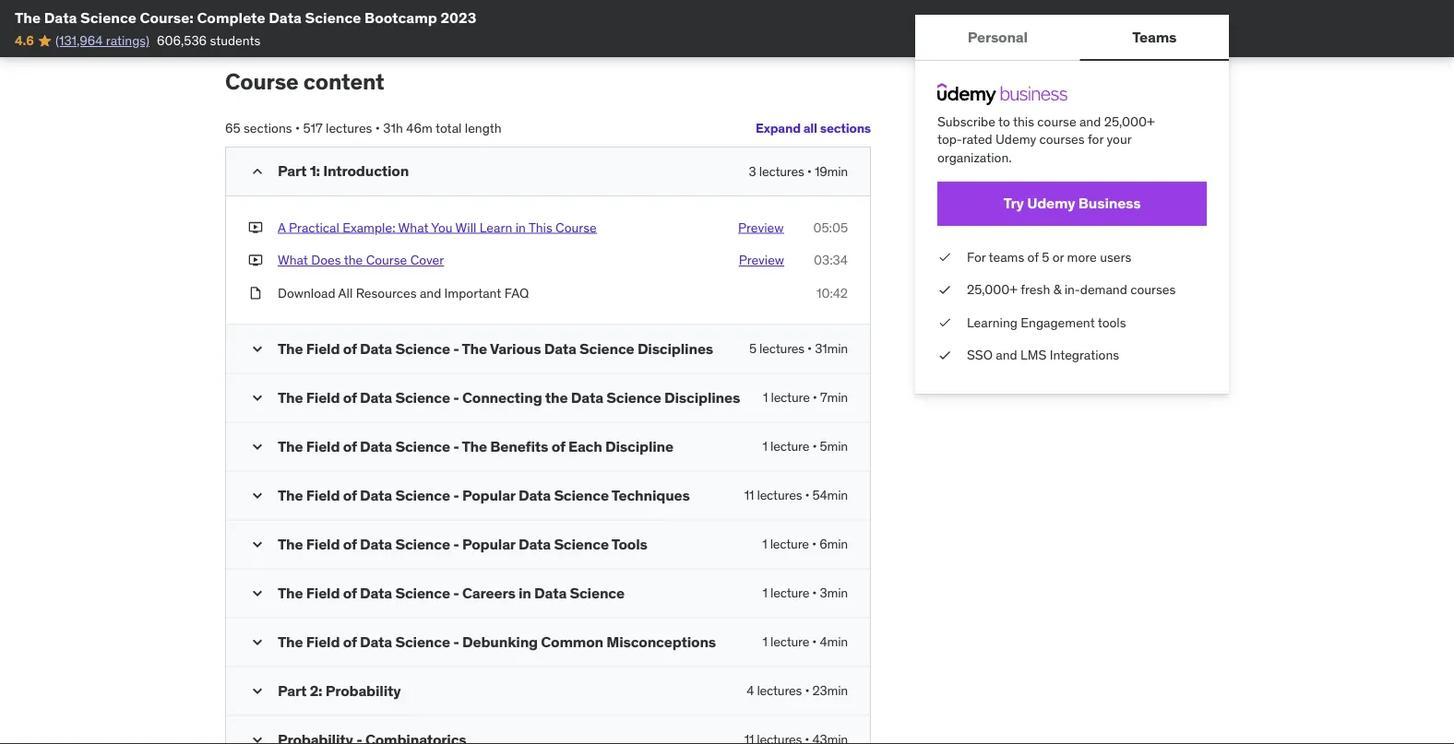 Task type: vqa. For each thing, say whether or not it's contained in the screenshot.
&
yes



Task type: locate. For each thing, give the bounding box(es) containing it.
xsmall image left the fresh
[[938, 281, 952, 299]]

1 horizontal spatial courses
[[1131, 281, 1176, 298]]

1 vertical spatial in
[[519, 584, 531, 603]]

small image
[[248, 438, 267, 457], [248, 487, 267, 506], [248, 536, 267, 555], [248, 634, 267, 653], [248, 732, 267, 745]]

important
[[445, 285, 502, 302]]

0 horizontal spatial what
[[278, 252, 308, 269]]

1 up 11 lectures • 54min
[[763, 439, 768, 456]]

lecture for the field of data science - connecting the data science disciplines
[[771, 390, 810, 407]]

1 vertical spatial 25,000+
[[967, 281, 1018, 298]]

part left 2:
[[278, 682, 307, 701]]

• left the '31h 46m' on the top of the page
[[375, 120, 380, 137]]

of for the field of data science - the benefits of each discipline
[[343, 438, 357, 456]]

lecture left "7min"
[[771, 390, 810, 407]]

0 horizontal spatial xsmall image
[[248, 219, 263, 237]]

field for the field of data science - popular data science tools
[[306, 535, 340, 554]]

sso
[[967, 347, 993, 364]]

4min
[[820, 635, 848, 651]]

in right careers
[[519, 584, 531, 603]]

- up the field of data science - careers in data science
[[453, 535, 459, 554]]

science up common
[[570, 584, 625, 603]]

xsmall image left sso
[[938, 347, 952, 365]]

techniques
[[612, 486, 690, 505]]

in left this on the left of page
[[516, 219, 526, 236]]

small image for the field of data science - popular data science techniques
[[248, 487, 267, 506]]

part left 1:
[[278, 162, 307, 181]]

science up the field of data science - the benefits of each discipline
[[395, 389, 450, 408]]

1 popular from the top
[[462, 486, 516, 505]]

0 vertical spatial disciplines
[[638, 340, 713, 359]]

1 vertical spatial part
[[278, 682, 307, 701]]

a
[[278, 219, 286, 236]]

1 vertical spatial popular
[[462, 535, 516, 554]]

0 vertical spatial part
[[278, 162, 307, 181]]

0 vertical spatial preview
[[738, 219, 784, 236]]

1 horizontal spatial 25,000+
[[1105, 113, 1155, 130]]

0 vertical spatial courses
[[1040, 131, 1085, 148]]

0 vertical spatial xsmall image
[[248, 219, 263, 237]]

the right does
[[344, 252, 363, 269]]

download
[[278, 285, 335, 302]]

(131,964
[[55, 32, 103, 49]]

course content
[[225, 68, 384, 96]]

course
[[225, 68, 299, 96], [556, 219, 597, 236], [366, 252, 407, 269]]

4 small image from the top
[[248, 585, 267, 604]]

and down cover
[[420, 285, 441, 302]]

xsmall image for for
[[938, 248, 952, 266]]

1 horizontal spatial and
[[996, 347, 1018, 364]]

lecture left 3min
[[771, 586, 810, 602]]

5 left 31min
[[749, 341, 757, 358]]

1 vertical spatial courses
[[1131, 281, 1176, 298]]

field for the field of data science - the various data science disciplines
[[306, 340, 340, 359]]

xsmall image
[[938, 248, 952, 266], [248, 252, 263, 270], [248, 285, 263, 303], [938, 314, 952, 332], [938, 347, 952, 365]]

1 preview from the top
[[738, 219, 784, 236]]

tab list
[[916, 15, 1229, 61]]

of for the field of data science - debunking common misconceptions
[[343, 633, 357, 652]]

science up content on the left top of the page
[[305, 8, 361, 27]]

the
[[344, 252, 363, 269], [545, 389, 568, 408]]

7min
[[820, 390, 848, 407]]

the field of data science - the benefits of each discipline
[[278, 438, 674, 456]]

3
[[749, 163, 756, 180]]

xsmall image
[[248, 219, 263, 237], [938, 281, 952, 299]]

preview
[[738, 219, 784, 236], [739, 252, 785, 269]]

- up the field of data science - popular data science techniques at left
[[453, 438, 459, 456]]

4 - from the top
[[453, 486, 459, 505]]

•
[[295, 120, 300, 137], [375, 120, 380, 137], [807, 163, 812, 180], [808, 341, 812, 358], [813, 390, 818, 407], [813, 439, 817, 456], [805, 488, 810, 504], [812, 537, 817, 553], [812, 586, 817, 602], [812, 635, 817, 651], [805, 684, 810, 700]]

learning engagement tools
[[967, 314, 1127, 331]]

practical
[[289, 219, 339, 236]]

expand all sections button
[[756, 110, 871, 147]]

connecting
[[462, 389, 542, 408]]

disciplines for the field of data science - the various data science disciplines
[[638, 340, 713, 359]]

to
[[999, 113, 1010, 130]]

25,000+ up your
[[1105, 113, 1155, 130]]

ratings)
[[106, 32, 149, 49]]

sso and lms integrations
[[967, 347, 1120, 364]]

lecture left 5min
[[771, 439, 810, 456]]

• left "19min" on the right top of the page
[[807, 163, 812, 180]]

7 field from the top
[[306, 633, 340, 652]]

the data science course: complete data science bootcamp 2023
[[15, 8, 477, 27]]

3 small image from the top
[[248, 536, 267, 555]]

and right sso
[[996, 347, 1018, 364]]

personal button
[[916, 15, 1080, 59]]

your
[[1107, 131, 1132, 148]]

of for the field of data science - connecting the data science disciplines
[[343, 389, 357, 408]]

1 vertical spatial xsmall image
[[938, 281, 952, 299]]

• left 31min
[[808, 341, 812, 358]]

19min
[[815, 163, 848, 180]]

xsmall image left download
[[248, 285, 263, 303]]

1:
[[310, 162, 320, 181]]

4 small image from the top
[[248, 634, 267, 653]]

expand all sections
[[756, 120, 871, 137]]

data
[[44, 8, 77, 27], [269, 8, 302, 27], [360, 340, 392, 359], [544, 340, 577, 359], [360, 389, 392, 408], [571, 389, 604, 408], [360, 438, 392, 456], [360, 486, 392, 505], [519, 486, 551, 505], [360, 535, 392, 554], [519, 535, 551, 554], [360, 584, 392, 603], [534, 584, 567, 603], [360, 633, 392, 652]]

1 vertical spatial what
[[278, 252, 308, 269]]

various
[[490, 340, 541, 359]]

• left "7min"
[[813, 390, 818, 407]]

- for the field of data science - careers in data science
[[453, 584, 459, 603]]

organization.
[[938, 149, 1012, 166]]

1 vertical spatial 5
[[749, 341, 757, 358]]

1 lecture • 6min
[[763, 537, 848, 553]]

0 vertical spatial 5
[[1042, 249, 1050, 265]]

benefits
[[490, 438, 548, 456]]

1 for the field of data science - popular data science tools
[[763, 537, 767, 553]]

606,536 students
[[157, 32, 261, 49]]

1 part from the top
[[278, 162, 307, 181]]

small image for the field of data science - careers in data science
[[248, 585, 267, 604]]

the right connecting
[[545, 389, 568, 408]]

• for part 2: probability
[[805, 684, 810, 700]]

disciplines for the field of data science - connecting the data science disciplines
[[665, 389, 740, 408]]

introduction
[[323, 162, 409, 181]]

1 vertical spatial and
[[420, 285, 441, 302]]

lectures right 3
[[759, 163, 804, 180]]

0 horizontal spatial course
[[225, 68, 299, 96]]

• left 4min
[[812, 635, 817, 651]]

small image for the field of data science - the benefits of each discipline
[[248, 438, 267, 457]]

1 for the field of data science - connecting the data science disciplines
[[763, 390, 768, 407]]

xsmall image left learning
[[938, 314, 952, 332]]

3 field from the top
[[306, 438, 340, 456]]

of for the field of data science - careers in data science
[[343, 584, 357, 603]]

preview down 3
[[738, 219, 784, 236]]

this
[[529, 219, 553, 236]]

lectures for the field of data science - popular data science techniques
[[757, 488, 802, 504]]

tab list containing personal
[[916, 15, 1229, 61]]

in inside button
[[516, 219, 526, 236]]

2 vertical spatial and
[[996, 347, 1018, 364]]

teams
[[1133, 27, 1177, 46]]

2 - from the top
[[453, 389, 459, 408]]

teams
[[989, 249, 1025, 265]]

1 horizontal spatial what
[[398, 219, 429, 236]]

- left careers
[[453, 584, 459, 603]]

sections right all
[[820, 120, 871, 137]]

fresh
[[1021, 281, 1051, 298]]

science down each
[[554, 486, 609, 505]]

in
[[516, 219, 526, 236], [519, 584, 531, 603]]

2 vertical spatial course
[[366, 252, 407, 269]]

2 field from the top
[[306, 389, 340, 408]]

of for for teams of 5 or more users
[[1028, 249, 1039, 265]]

careers
[[462, 584, 516, 603]]

6min
[[820, 537, 848, 553]]

lectures right 4
[[757, 684, 802, 700]]

or
[[1053, 249, 1064, 265]]

0 vertical spatial 25,000+
[[1105, 113, 1155, 130]]

lecture left 6min
[[770, 537, 809, 553]]

1 for the field of data science - careers in data science
[[763, 586, 768, 602]]

and
[[1080, 113, 1101, 130], [420, 285, 441, 302], [996, 347, 1018, 364]]

and up for
[[1080, 113, 1101, 130]]

• left 5min
[[813, 439, 817, 456]]

3 - from the top
[[453, 438, 459, 456]]

1 vertical spatial the
[[545, 389, 568, 408]]

1 horizontal spatial 5
[[1042, 249, 1050, 265]]

sections right 65
[[244, 120, 292, 137]]

5 - from the top
[[453, 535, 459, 554]]

science up (131,964 ratings)
[[80, 8, 136, 27]]

1 down 11 lectures • 54min
[[763, 537, 767, 553]]

1 small image from the top
[[248, 163, 267, 181]]

small image for the field of data science - popular data science tools
[[248, 536, 267, 555]]

1 vertical spatial preview
[[739, 252, 785, 269]]

- for the field of data science - the benefits of each discipline
[[453, 438, 459, 456]]

2 horizontal spatial course
[[556, 219, 597, 236]]

part
[[278, 162, 307, 181], [278, 682, 307, 701]]

• left 23min
[[805, 684, 810, 700]]

1
[[763, 390, 768, 407], [763, 439, 768, 456], [763, 537, 767, 553], [763, 586, 768, 602], [763, 635, 768, 651]]

2 preview from the top
[[739, 252, 785, 269]]

2 popular from the top
[[462, 535, 516, 554]]

tools
[[1098, 314, 1127, 331]]

• left 3min
[[812, 586, 817, 602]]

5 left or
[[1042, 249, 1050, 265]]

udemy
[[996, 131, 1037, 148], [1027, 194, 1076, 213]]

course up resources
[[366, 252, 407, 269]]

what left does
[[278, 252, 308, 269]]

resources
[[356, 285, 417, 302]]

4 field from the top
[[306, 486, 340, 505]]

courses inside subscribe to this course and 25,000+ top‑rated udemy courses for your organization.
[[1040, 131, 1085, 148]]

1 - from the top
[[453, 340, 459, 359]]

small image
[[248, 163, 267, 181], [248, 341, 267, 359], [248, 390, 267, 408], [248, 585, 267, 604], [248, 683, 267, 702]]

3 small image from the top
[[248, 390, 267, 408]]

3min
[[820, 586, 848, 602]]

xsmall image left a
[[248, 219, 263, 237]]

science up discipline
[[607, 389, 661, 408]]

course right this on the left of page
[[556, 219, 597, 236]]

udemy right try at the right of the page
[[1027, 194, 1076, 213]]

lectures for the field of data science - the various data science disciplines
[[760, 341, 805, 358]]

• for the field of data science - connecting the data science disciplines
[[813, 390, 818, 407]]

small image for part 1: introduction
[[248, 163, 267, 181]]

0 vertical spatial popular
[[462, 486, 516, 505]]

1 small image from the top
[[248, 438, 267, 457]]

1 vertical spatial disciplines
[[665, 389, 740, 408]]

science up the field of data science - careers in data science
[[395, 535, 450, 554]]

the inside button
[[344, 252, 363, 269]]

example:
[[343, 219, 395, 236]]

- left debunking
[[453, 633, 459, 652]]

popular up careers
[[462, 535, 516, 554]]

• for the field of data science - debunking common misconceptions
[[812, 635, 817, 651]]

courses
[[1040, 131, 1085, 148], [1131, 281, 1176, 298]]

- for the field of data science - connecting the data science disciplines
[[453, 389, 459, 408]]

xsmall image for learning
[[938, 314, 952, 332]]

6 - from the top
[[453, 584, 459, 603]]

• left 54min on the right
[[805, 488, 810, 504]]

udemy down this
[[996, 131, 1037, 148]]

of
[[1028, 249, 1039, 265], [343, 340, 357, 359], [343, 389, 357, 408], [343, 438, 357, 456], [552, 438, 565, 456], [343, 486, 357, 505], [343, 535, 357, 554], [343, 584, 357, 603], [343, 633, 357, 652]]

5
[[1042, 249, 1050, 265], [749, 341, 757, 358]]

1 horizontal spatial course
[[366, 252, 407, 269]]

2 part from the top
[[278, 682, 307, 701]]

the for the field of data science - popular data science techniques
[[278, 486, 303, 505]]

total
[[436, 120, 462, 137]]

in-
[[1065, 281, 1081, 298]]

users
[[1100, 249, 1132, 265]]

-
[[453, 340, 459, 359], [453, 389, 459, 408], [453, 438, 459, 456], [453, 486, 459, 505], [453, 535, 459, 554], [453, 584, 459, 603], [453, 633, 459, 652]]

0 horizontal spatial and
[[420, 285, 441, 302]]

small image for the field of data science - debunking common misconceptions
[[248, 634, 267, 653]]

popular down the field of data science - the benefits of each discipline
[[462, 486, 516, 505]]

• for the field of data science - popular data science techniques
[[805, 488, 810, 504]]

the
[[15, 8, 41, 27], [278, 340, 303, 359], [462, 340, 487, 359], [278, 389, 303, 408], [278, 438, 303, 456], [462, 438, 487, 456], [278, 486, 303, 505], [278, 535, 303, 554], [278, 584, 303, 603], [278, 633, 303, 652]]

science
[[80, 8, 136, 27], [305, 8, 361, 27], [395, 340, 450, 359], [580, 340, 635, 359], [395, 389, 450, 408], [607, 389, 661, 408], [395, 438, 450, 456], [395, 486, 450, 505], [554, 486, 609, 505], [395, 535, 450, 554], [554, 535, 609, 554], [395, 584, 450, 603], [570, 584, 625, 603], [395, 633, 450, 652]]

field for the field of data science - popular data science techniques
[[306, 486, 340, 505]]

- up the field of data science - popular data science tools on the bottom of the page
[[453, 486, 459, 505]]

0 horizontal spatial 25,000+
[[967, 281, 1018, 298]]

part 1: introduction
[[278, 162, 409, 181]]

1 horizontal spatial sections
[[820, 120, 871, 137]]

lecture
[[771, 390, 810, 407], [771, 439, 810, 456], [770, 537, 809, 553], [771, 586, 810, 602], [771, 635, 810, 651]]

a practical example: what you will learn in this course
[[278, 219, 597, 236]]

popular for tools
[[462, 535, 516, 554]]

course
[[1038, 113, 1077, 130]]

- for the field of data science - popular data science tools
[[453, 535, 459, 554]]

• for part 1: introduction
[[807, 163, 812, 180]]

- left connecting
[[453, 389, 459, 408]]

0 vertical spatial and
[[1080, 113, 1101, 130]]

0 horizontal spatial sections
[[244, 120, 292, 137]]

lecture left 4min
[[771, 635, 810, 651]]

• left 6min
[[812, 537, 817, 553]]

xsmall image left for
[[938, 248, 952, 266]]

all
[[338, 285, 353, 302]]

2 small image from the top
[[248, 487, 267, 506]]

0 horizontal spatial 5
[[749, 341, 757, 358]]

1 field from the top
[[306, 340, 340, 359]]

1 down 5 lectures • 31min
[[763, 390, 768, 407]]

05:05
[[814, 219, 848, 236]]

lectures right the 11
[[757, 488, 802, 504]]

lectures left 31min
[[760, 341, 805, 358]]

1 vertical spatial course
[[556, 219, 597, 236]]

1 down 1 lecture • 6min in the right bottom of the page
[[763, 586, 768, 602]]

courses right demand
[[1131, 281, 1176, 298]]

what does the course cover button
[[278, 252, 444, 270]]

7 - from the top
[[453, 633, 459, 652]]

small image for the field of data science - the various data science disciplines
[[248, 341, 267, 359]]

• for the field of data science - popular data science tools
[[812, 537, 817, 553]]

25,000+ up learning
[[967, 281, 1018, 298]]

0 horizontal spatial the
[[344, 252, 363, 269]]

field for the field of data science - careers in data science
[[306, 584, 340, 603]]

science down the field of data science - popular data science tools on the bottom of the page
[[395, 584, 450, 603]]

2 small image from the top
[[248, 341, 267, 359]]

0 vertical spatial the
[[344, 252, 363, 269]]

0 vertical spatial in
[[516, 219, 526, 236]]

5 small image from the top
[[248, 683, 267, 702]]

the for the field of data science - the benefits of each discipline
[[278, 438, 303, 456]]

misconceptions
[[607, 633, 716, 652]]

science down the field of data science - careers in data science
[[395, 633, 450, 652]]

0 horizontal spatial courses
[[1040, 131, 1085, 148]]

0 vertical spatial course
[[225, 68, 299, 96]]

course down students
[[225, 68, 299, 96]]

lecture for the field of data science - careers in data science
[[771, 586, 810, 602]]

for teams of 5 or more users
[[967, 249, 1132, 265]]

faq
[[505, 285, 529, 302]]

preview left the 03:34
[[739, 252, 785, 269]]

2 horizontal spatial and
[[1080, 113, 1101, 130]]

integrations
[[1050, 347, 1120, 364]]

1 up 4 lectures • 23min
[[763, 635, 768, 651]]

- down important
[[453, 340, 459, 359]]

• left the 517
[[295, 120, 300, 137]]

0 vertical spatial udemy
[[996, 131, 1037, 148]]

what left you
[[398, 219, 429, 236]]

courses down the course
[[1040, 131, 1085, 148]]

5 field from the top
[[306, 535, 340, 554]]

of for the field of data science - the various data science disciplines
[[343, 340, 357, 359]]

what does the course cover
[[278, 252, 444, 269]]

6 field from the top
[[306, 584, 340, 603]]



Task type: describe. For each thing, give the bounding box(es) containing it.
the for the field of data science - connecting the data science disciplines
[[278, 389, 303, 408]]

- for the field of data science - popular data science techniques
[[453, 486, 459, 505]]

5 lectures • 31min
[[749, 341, 848, 358]]

in for data
[[519, 584, 531, 603]]

cover
[[410, 252, 444, 269]]

content
[[303, 68, 384, 96]]

the field of data science - the various data science disciplines
[[278, 340, 713, 359]]

2:
[[310, 682, 322, 701]]

the field of data science - popular data science tools
[[278, 535, 648, 554]]

length
[[465, 120, 502, 137]]

all
[[804, 120, 818, 137]]

1 for the field of data science - the benefits of each discipline
[[763, 439, 768, 456]]

of for the field of data science - popular data science tools
[[343, 535, 357, 554]]

lecture for the field of data science - debunking common misconceptions
[[771, 635, 810, 651]]

the field of data science - careers in data science
[[278, 584, 625, 603]]

science left tools
[[554, 535, 609, 554]]

31h 46m
[[383, 120, 433, 137]]

udemy inside subscribe to this course and 25,000+ top‑rated udemy courses for your organization.
[[996, 131, 1037, 148]]

students
[[210, 32, 261, 49]]

demand
[[1081, 281, 1128, 298]]

field for the field of data science - debunking common misconceptions
[[306, 633, 340, 652]]

- for the field of data science - debunking common misconceptions
[[453, 633, 459, 652]]

for
[[967, 249, 986, 265]]

1 horizontal spatial the
[[545, 389, 568, 408]]

preview for 03:34
[[739, 252, 785, 269]]

• for the field of data science - the various data science disciplines
[[808, 341, 812, 358]]

each
[[568, 438, 602, 456]]

small image for the field of data science - connecting the data science disciplines
[[248, 390, 267, 408]]

lectures for part 2: probability
[[757, 684, 802, 700]]

the for the field of data science - the various data science disciplines
[[278, 340, 303, 359]]

1 lecture • 4min
[[763, 635, 848, 651]]

top‑rated
[[938, 131, 993, 148]]

5 small image from the top
[[248, 732, 267, 745]]

part 2: probability
[[278, 682, 401, 701]]

and inside subscribe to this course and 25,000+ top‑rated udemy courses for your organization.
[[1080, 113, 1101, 130]]

xsmall image for sso
[[938, 347, 952, 365]]

course inside the what does the course cover button
[[366, 252, 407, 269]]

learning
[[967, 314, 1018, 331]]

science up the field of data science - popular data science techniques at left
[[395, 438, 450, 456]]

0 vertical spatial what
[[398, 219, 429, 236]]

discipline
[[605, 438, 674, 456]]

teams button
[[1080, 15, 1229, 59]]

subscribe to this course and 25,000+ top‑rated udemy courses for your organization.
[[938, 113, 1155, 166]]

this
[[1013, 113, 1035, 130]]

subscribe
[[938, 113, 996, 130]]

1 for the field of data science - debunking common misconceptions
[[763, 635, 768, 651]]

11
[[745, 488, 754, 504]]

preview for 05:05
[[738, 219, 784, 236]]

03:34
[[814, 252, 848, 269]]

lectures for part 1: introduction
[[759, 163, 804, 180]]

606,536
[[157, 32, 207, 49]]

54min
[[813, 488, 848, 504]]

download all resources and important faq
[[278, 285, 529, 302]]

the for the field of data science - careers in data science
[[278, 584, 303, 603]]

science down the download all resources and important faq
[[395, 340, 450, 359]]

udemy business image
[[938, 83, 1068, 105]]

65 sections • 517 lectures • 31h 46m total length
[[225, 120, 502, 137]]

the for the field of data science - debunking common misconceptions
[[278, 633, 303, 652]]

sections inside dropdown button
[[820, 120, 871, 137]]

try
[[1004, 194, 1024, 213]]

• for the field of data science - careers in data science
[[812, 586, 817, 602]]

business
[[1079, 194, 1141, 213]]

common
[[541, 633, 604, 652]]

1 vertical spatial udemy
[[1027, 194, 1076, 213]]

part for part 2: probability
[[278, 682, 307, 701]]

try udemy business
[[1004, 194, 1141, 213]]

engagement
[[1021, 314, 1095, 331]]

11 lectures • 54min
[[745, 488, 848, 504]]

lecture for the field of data science - popular data science tools
[[770, 537, 809, 553]]

• for the field of data science - the benefits of each discipline
[[813, 439, 817, 456]]

lectures right the 517
[[326, 120, 372, 137]]

popular for techniques
[[462, 486, 516, 505]]

science right the various
[[580, 340, 635, 359]]

expand
[[756, 120, 801, 137]]

the field of data science - popular data science techniques
[[278, 486, 690, 505]]

(131,964 ratings)
[[55, 32, 149, 49]]

the field of data science - debunking common misconceptions
[[278, 633, 716, 652]]

field for the field of data science - connecting the data science disciplines
[[306, 389, 340, 408]]

- for the field of data science - the various data science disciplines
[[453, 340, 459, 359]]

you
[[431, 219, 453, 236]]

the for the field of data science - popular data science tools
[[278, 535, 303, 554]]

more
[[1067, 249, 1097, 265]]

4 lectures • 23min
[[747, 684, 848, 700]]

part for part 1: introduction
[[278, 162, 307, 181]]

does
[[311, 252, 341, 269]]

1 lecture • 3min
[[763, 586, 848, 602]]

lms
[[1021, 347, 1047, 364]]

learn
[[480, 219, 513, 236]]

5min
[[820, 439, 848, 456]]

of for the field of data science - popular data science techniques
[[343, 486, 357, 505]]

25,000+ fresh & in-demand courses
[[967, 281, 1176, 298]]

debunking
[[462, 633, 538, 652]]

1 lecture • 5min
[[763, 439, 848, 456]]

course:
[[140, 8, 194, 27]]

xsmall image left does
[[248, 252, 263, 270]]

tools
[[612, 535, 648, 554]]

25,000+ inside subscribe to this course and 25,000+ top‑rated udemy courses for your organization.
[[1105, 113, 1155, 130]]

course inside a practical example: what you will learn in this course button
[[556, 219, 597, 236]]

the field of data science - connecting the data science disciplines
[[278, 389, 740, 408]]

in for this
[[516, 219, 526, 236]]

517
[[303, 120, 323, 137]]

bootcamp
[[365, 8, 437, 27]]

for
[[1088, 131, 1104, 148]]

will
[[456, 219, 477, 236]]

31min
[[815, 341, 848, 358]]

23min
[[813, 684, 848, 700]]

complete
[[197, 8, 265, 27]]

4.6
[[15, 32, 34, 49]]

3 lectures • 19min
[[749, 163, 848, 180]]

lecture for the field of data science - the benefits of each discipline
[[771, 439, 810, 456]]

small image for part 2: probability
[[248, 683, 267, 702]]

1 horizontal spatial xsmall image
[[938, 281, 952, 299]]

science up the field of data science - popular data science tools on the bottom of the page
[[395, 486, 450, 505]]

1 lecture • 7min
[[763, 390, 848, 407]]

field for the field of data science - the benefits of each discipline
[[306, 438, 340, 456]]

a practical example: what you will learn in this course button
[[278, 219, 597, 237]]

65
[[225, 120, 241, 137]]



